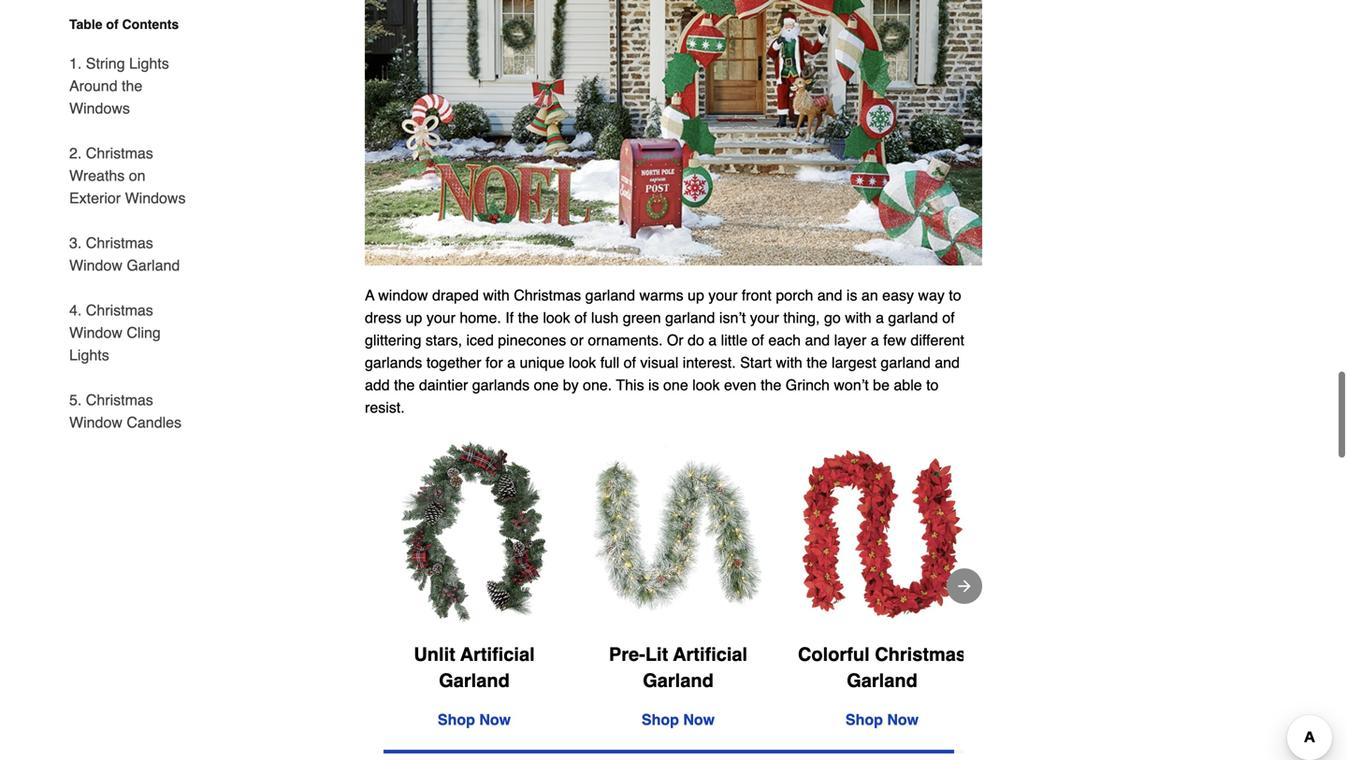 Task type: vqa. For each thing, say whether or not it's contained in the screenshot.
'CHRISTMAS' related to 3. Christmas Window Garland
yes



Task type: locate. For each thing, give the bounding box(es) containing it.
windows for on
[[125, 189, 186, 207]]

garland down easy
[[888, 309, 938, 327]]

1 shop now link from the left
[[438, 712, 511, 729]]

a
[[876, 309, 884, 327], [709, 332, 717, 349], [871, 332, 879, 349], [507, 354, 516, 372]]

windows inside the 1. string lights around the windows
[[69, 100, 130, 117]]

of
[[106, 17, 119, 32], [575, 309, 587, 327], [943, 309, 955, 327], [752, 332, 764, 349], [624, 354, 636, 372]]

a strand of unlit artificial christmas garland. image
[[384, 442, 565, 623]]

2. christmas wreaths on exterior windows
[[69, 145, 186, 207]]

christmas
[[86, 145, 153, 162], [86, 234, 153, 252], [514, 287, 581, 304], [86, 302, 153, 319], [86, 392, 153, 409], [875, 644, 967, 666]]

for
[[486, 354, 503, 372]]

2 horizontal spatial shop
[[846, 712, 883, 729]]

4.
[[69, 302, 82, 319]]

4. christmas window cling lights
[[69, 302, 161, 364]]

a strand of pre-lit artificial christmas garland. image
[[588, 442, 769, 623]]

garland
[[585, 287, 635, 304], [665, 309, 715, 327], [888, 309, 938, 327], [881, 354, 931, 372]]

2 window from the top
[[69, 324, 122, 342]]

1 horizontal spatial one
[[663, 377, 688, 394]]

the down string
[[122, 77, 142, 95]]

way
[[918, 287, 945, 304]]

window for 4.
[[69, 324, 122, 342]]

is
[[847, 287, 858, 304], [649, 377, 659, 394]]

is left "an"
[[847, 287, 858, 304]]

1 one from the left
[[534, 377, 559, 394]]

1 window from the top
[[69, 257, 122, 274]]

with
[[483, 287, 510, 304], [845, 309, 872, 327], [776, 354, 803, 372]]

now down colorful christmas garland
[[887, 712, 919, 729]]

daintier
[[419, 377, 468, 394]]

contents
[[122, 17, 179, 32]]

up
[[688, 287, 704, 304], [406, 309, 422, 327]]

visual
[[640, 354, 679, 372]]

this
[[616, 377, 644, 394]]

garland inside "unlit artificial garland"
[[439, 671, 510, 692]]

shop
[[438, 712, 475, 729], [642, 712, 679, 729], [846, 712, 883, 729]]

1 horizontal spatial artificial
[[673, 644, 748, 666]]

shop now down "unlit artificial garland"
[[438, 712, 511, 729]]

2 horizontal spatial shop now
[[846, 712, 919, 729]]

christmas up cling
[[86, 302, 153, 319]]

0 vertical spatial up
[[688, 287, 704, 304]]

1 horizontal spatial shop
[[642, 712, 679, 729]]

your up "stars," on the left top of page
[[427, 309, 456, 327]]

shop now link down "unlit artificial garland"
[[438, 712, 511, 729]]

0 vertical spatial lights
[[129, 55, 169, 72]]

garlands
[[365, 354, 422, 372], [472, 377, 530, 394]]

shop now link down pre-lit artificial garland
[[642, 712, 715, 729]]

grinch
[[786, 377, 830, 394]]

artificial inside "unlit artificial garland"
[[460, 644, 535, 666]]

3 shop now from the left
[[846, 712, 919, 729]]

artificial
[[460, 644, 535, 666], [673, 644, 748, 666]]

1 vertical spatial window
[[69, 324, 122, 342]]

0 horizontal spatial one
[[534, 377, 559, 394]]

1 horizontal spatial is
[[847, 287, 858, 304]]

2 horizontal spatial with
[[845, 309, 872, 327]]

shop down colorful christmas garland
[[846, 712, 883, 729]]

christmas up on
[[86, 145, 153, 162]]

3 shop from the left
[[846, 712, 883, 729]]

0 vertical spatial to
[[949, 287, 962, 304]]

your down front
[[750, 309, 779, 327]]

shop now link down colorful christmas garland
[[846, 712, 919, 729]]

0 horizontal spatial now
[[479, 712, 511, 729]]

0 vertical spatial garlands
[[365, 354, 422, 372]]

and up the go
[[818, 287, 843, 304]]

easy
[[883, 287, 914, 304]]

now for colorful christmas garland
[[887, 712, 919, 729]]

shop down "unlit artificial garland"
[[438, 712, 475, 729]]

the
[[122, 77, 142, 95], [518, 309, 539, 327], [807, 354, 828, 372], [394, 377, 415, 394], [761, 377, 782, 394]]

is down visual
[[649, 377, 659, 394]]

window down 4. at the top left
[[69, 324, 122, 342]]

garland inside '3. christmas window garland'
[[127, 257, 180, 274]]

your up isn't
[[709, 287, 738, 304]]

3.
[[69, 234, 82, 252]]

arrow right image
[[955, 577, 974, 596]]

the exterior of the house decorated with outdoor christmas decorations. image
[[365, 0, 983, 266]]

shop now for lit
[[642, 712, 715, 729]]

1 vertical spatial to
[[927, 377, 939, 394]]

1 shop from the left
[[438, 712, 475, 729]]

1 vertical spatial lights
[[69, 347, 109, 364]]

0 horizontal spatial is
[[649, 377, 659, 394]]

christmas right 3.
[[86, 234, 153, 252]]

garland up cling
[[127, 257, 180, 274]]

christmas inside '3. christmas window garland'
[[86, 234, 153, 252]]

the down start at the right of the page
[[761, 377, 782, 394]]

with down each
[[776, 354, 803, 372]]

0 vertical spatial windows
[[69, 100, 130, 117]]

of up the or
[[575, 309, 587, 327]]

layer
[[834, 332, 867, 349]]

colorful
[[798, 644, 870, 666]]

to right way
[[949, 287, 962, 304]]

wreaths
[[69, 167, 125, 184]]

shop now link
[[438, 712, 511, 729], [642, 712, 715, 729], [846, 712, 919, 729]]

lights up 5.
[[69, 347, 109, 364]]

1 horizontal spatial lights
[[129, 55, 169, 72]]

1 vertical spatial windows
[[125, 189, 186, 207]]

1 horizontal spatial now
[[683, 712, 715, 729]]

1 horizontal spatial up
[[688, 287, 704, 304]]

shop now link for lit
[[642, 712, 715, 729]]

dress
[[365, 309, 402, 327]]

2 now from the left
[[683, 712, 715, 729]]

up right the warms
[[688, 287, 704, 304]]

of right full
[[624, 354, 636, 372]]

lights inside the 1. string lights around the windows
[[129, 55, 169, 72]]

christmas for 4. christmas window cling lights
[[86, 302, 153, 319]]

1 now from the left
[[479, 712, 511, 729]]

ornaments.
[[588, 332, 663, 349]]

0 horizontal spatial shop now
[[438, 712, 511, 729]]

1 horizontal spatial shop now link
[[642, 712, 715, 729]]

to right able
[[927, 377, 939, 394]]

3 window from the top
[[69, 414, 122, 431]]

2 vertical spatial window
[[69, 414, 122, 431]]

2 shop now link from the left
[[642, 712, 715, 729]]

0 horizontal spatial shop
[[438, 712, 475, 729]]

0 horizontal spatial with
[[483, 287, 510, 304]]

glittering
[[365, 332, 422, 349]]

to
[[949, 287, 962, 304], [927, 377, 939, 394]]

shop for artificial
[[438, 712, 475, 729]]

3 now from the left
[[887, 712, 919, 729]]

0 horizontal spatial lights
[[69, 347, 109, 364]]

and down different
[[935, 354, 960, 372]]

one down unique at the top left of page
[[534, 377, 559, 394]]

christmas inside the 2. christmas wreaths on exterior windows
[[86, 145, 153, 162]]

one.
[[583, 377, 612, 394]]

one down visual
[[663, 377, 688, 394]]

garlands down glittering
[[365, 354, 422, 372]]

garland
[[127, 257, 180, 274], [439, 671, 510, 692], [643, 671, 714, 692], [847, 671, 918, 692]]

up down window
[[406, 309, 422, 327]]

1 horizontal spatial to
[[949, 287, 962, 304]]

2 shop from the left
[[642, 712, 679, 729]]

windows inside the 2. christmas wreaths on exterior windows
[[125, 189, 186, 207]]

shop now down pre-lit artificial garland
[[642, 712, 715, 729]]

0 horizontal spatial artificial
[[460, 644, 535, 666]]

1 vertical spatial with
[[845, 309, 872, 327]]

christmas for colorful christmas garland
[[875, 644, 967, 666]]

1 artificial from the left
[[460, 644, 535, 666]]

a left "few"
[[871, 332, 879, 349]]

look down interest.
[[693, 377, 720, 394]]

window for 3.
[[69, 257, 122, 274]]

with up layer
[[845, 309, 872, 327]]

christmas down the arrow right icon
[[875, 644, 967, 666]]

shop for christmas
[[846, 712, 883, 729]]

or
[[667, 332, 684, 349]]

window down 5.
[[69, 414, 122, 431]]

garland down unlit
[[439, 671, 510, 692]]

window down 3.
[[69, 257, 122, 274]]

now down "unlit artificial garland"
[[479, 712, 511, 729]]

shop down pre-lit artificial garland
[[642, 712, 679, 729]]

look down the or
[[569, 354, 596, 372]]

isn't
[[720, 309, 746, 327]]

0 vertical spatial with
[[483, 287, 510, 304]]

home.
[[460, 309, 501, 327]]

0 horizontal spatial shop now link
[[438, 712, 511, 729]]

shop now for artificial
[[438, 712, 511, 729]]

christmas inside the a window draped with christmas garland warms up your front porch and is an easy way to dress up your home. if the look of lush green garland isn't your thing, go with a garland of glittering stars, iced pinecones or ornaments. or do a little of each and layer a few different garlands together for a unique look full of visual interest. start with the largest garland and add the daintier garlands one by one. this is one look even the grinch won't be able to resist.
[[514, 287, 581, 304]]

the right if
[[518, 309, 539, 327]]

pre-
[[609, 644, 646, 666]]

be
[[873, 377, 890, 394]]

1 horizontal spatial with
[[776, 354, 803, 372]]

1.
[[69, 55, 82, 72]]

now
[[479, 712, 511, 729], [683, 712, 715, 729], [887, 712, 919, 729]]

garland inside colorful christmas garland
[[847, 671, 918, 692]]

windows down on
[[125, 189, 186, 207]]

scrollbar
[[384, 751, 954, 754]]

one
[[534, 377, 559, 394], [663, 377, 688, 394]]

2 horizontal spatial now
[[887, 712, 919, 729]]

porch
[[776, 287, 813, 304]]

5. christmas window candles link
[[69, 378, 195, 434]]

1 horizontal spatial shop now
[[642, 712, 715, 729]]

of up different
[[943, 309, 955, 327]]

2 horizontal spatial shop now link
[[846, 712, 919, 729]]

garlands down for
[[472, 377, 530, 394]]

windows
[[69, 100, 130, 117], [125, 189, 186, 207]]

or
[[571, 332, 584, 349]]

artificial right lit
[[673, 644, 748, 666]]

with up if
[[483, 287, 510, 304]]

pre-lit artificial garland
[[609, 644, 748, 692]]

window inside 5. christmas window candles
[[69, 414, 122, 431]]

won't
[[834, 377, 869, 394]]

christmas inside 5. christmas window candles
[[86, 392, 153, 409]]

christmas up pinecones
[[514, 287, 581, 304]]

the up grinch
[[807, 354, 828, 372]]

windows down around
[[69, 100, 130, 117]]

1 vertical spatial up
[[406, 309, 422, 327]]

a right "do" in the right top of the page
[[709, 332, 717, 349]]

shop now down colorful christmas garland
[[846, 712, 919, 729]]

window inside '3. christmas window garland'
[[69, 257, 122, 274]]

add
[[365, 377, 390, 394]]

unlit
[[414, 644, 456, 666]]

3 shop now link from the left
[[846, 712, 919, 729]]

0 horizontal spatial to
[[927, 377, 939, 394]]

0 vertical spatial window
[[69, 257, 122, 274]]

garland down lit
[[643, 671, 714, 692]]

2 artificial from the left
[[673, 644, 748, 666]]

2 shop now from the left
[[642, 712, 715, 729]]

0 vertical spatial look
[[543, 309, 571, 327]]

few
[[883, 332, 907, 349]]

christmas inside colorful christmas garland
[[875, 644, 967, 666]]

christmas inside 4. christmas window cling lights
[[86, 302, 153, 319]]

artificial right unlit
[[460, 644, 535, 666]]

exterior
[[69, 189, 121, 207]]

lights
[[129, 55, 169, 72], [69, 347, 109, 364]]

0 horizontal spatial garlands
[[365, 354, 422, 372]]

look up the or
[[543, 309, 571, 327]]

shop now
[[438, 712, 511, 729], [642, 712, 715, 729], [846, 712, 919, 729]]

1 shop now from the left
[[438, 712, 511, 729]]

garland down colorful
[[847, 671, 918, 692]]

1. string lights around the windows link
[[69, 41, 195, 131]]

now for unlit artificial garland
[[479, 712, 511, 729]]

now down pre-lit artificial garland
[[683, 712, 715, 729]]

and down the go
[[805, 332, 830, 349]]

even
[[724, 377, 757, 394]]

1 vertical spatial garlands
[[472, 377, 530, 394]]

window inside 4. christmas window cling lights
[[69, 324, 122, 342]]

look
[[543, 309, 571, 327], [569, 354, 596, 372], [693, 377, 720, 394]]

2. christmas wreaths on exterior windows link
[[69, 131, 195, 221]]

1 vertical spatial and
[[805, 332, 830, 349]]

lights down contents
[[129, 55, 169, 72]]

your
[[709, 287, 738, 304], [427, 309, 456, 327], [750, 309, 779, 327]]

windows for around
[[69, 100, 130, 117]]

an
[[862, 287, 878, 304]]

christmas up candles
[[86, 392, 153, 409]]

unique
[[520, 354, 565, 372]]



Task type: describe. For each thing, give the bounding box(es) containing it.
unlit artificial garland
[[414, 644, 535, 692]]

draped
[[432, 287, 479, 304]]

string
[[86, 55, 125, 72]]

of up start at the right of the page
[[752, 332, 764, 349]]

now for pre-lit artificial garland
[[683, 712, 715, 729]]

1 horizontal spatial garlands
[[472, 377, 530, 394]]

2 vertical spatial look
[[693, 377, 720, 394]]

a
[[365, 287, 375, 304]]

shop now for christmas
[[846, 712, 919, 729]]

lights inside 4. christmas window cling lights
[[69, 347, 109, 364]]

the inside the 1. string lights around the windows
[[122, 77, 142, 95]]

2 vertical spatial and
[[935, 354, 960, 372]]

iced
[[466, 332, 494, 349]]

garland inside pre-lit artificial garland
[[643, 671, 714, 692]]

christmas for 2. christmas wreaths on exterior windows
[[86, 145, 153, 162]]

2 vertical spatial with
[[776, 354, 803, 372]]

of right the table on the top left
[[106, 17, 119, 32]]

resist.
[[365, 399, 405, 417]]

cling
[[127, 324, 161, 342]]

go
[[824, 309, 841, 327]]

pinecones
[[498, 332, 566, 349]]

2 horizontal spatial your
[[750, 309, 779, 327]]

1 vertical spatial look
[[569, 354, 596, 372]]

window
[[378, 287, 428, 304]]

a strand of poinsettia christmas garland. image
[[792, 442, 973, 623]]

little
[[721, 332, 748, 349]]

a right for
[[507, 354, 516, 372]]

table of contents element
[[54, 15, 195, 434]]

green
[[623, 309, 661, 327]]

3. christmas window garland link
[[69, 221, 195, 288]]

front
[[742, 287, 772, 304]]

1 horizontal spatial your
[[709, 287, 738, 304]]

around
[[69, 77, 118, 95]]

4. christmas window cling lights link
[[69, 288, 195, 378]]

artificial inside pre-lit artificial garland
[[673, 644, 748, 666]]

shop now link for christmas
[[846, 712, 919, 729]]

1. string lights around the windows
[[69, 55, 169, 117]]

lit
[[646, 644, 668, 666]]

together
[[427, 354, 481, 372]]

a down "an"
[[876, 309, 884, 327]]

0 horizontal spatial your
[[427, 309, 456, 327]]

thing,
[[784, 309, 820, 327]]

garland up lush
[[585, 287, 635, 304]]

2 one from the left
[[663, 377, 688, 394]]

table
[[69, 17, 103, 32]]

2.
[[69, 145, 82, 162]]

do
[[688, 332, 704, 349]]

christmas for 5. christmas window candles
[[86, 392, 153, 409]]

christmas for 3. christmas window garland
[[86, 234, 153, 252]]

warms
[[640, 287, 684, 304]]

a window draped with christmas garland warms up your front porch and is an easy way to dress up your home. if the look of lush green garland isn't your thing, go with a garland of glittering stars, iced pinecones or ornaments. or do a little of each and layer a few different garlands together for a unique look full of visual interest. start with the largest garland and add the daintier garlands one by one. this is one look even the grinch won't be able to resist.
[[365, 287, 965, 417]]

if
[[506, 309, 514, 327]]

stars,
[[426, 332, 462, 349]]

the right add at the left of the page
[[394, 377, 415, 394]]

lush
[[591, 309, 619, 327]]

shop now link for artificial
[[438, 712, 511, 729]]

0 vertical spatial is
[[847, 287, 858, 304]]

by
[[563, 377, 579, 394]]

candles
[[127, 414, 182, 431]]

start
[[740, 354, 772, 372]]

on
[[129, 167, 146, 184]]

garland up able
[[881, 354, 931, 372]]

colorful christmas garland
[[798, 644, 967, 692]]

largest
[[832, 354, 877, 372]]

3. christmas window garland
[[69, 234, 180, 274]]

interest.
[[683, 354, 736, 372]]

1 vertical spatial is
[[649, 377, 659, 394]]

5.
[[69, 392, 82, 409]]

0 vertical spatial and
[[818, 287, 843, 304]]

each
[[769, 332, 801, 349]]

different
[[911, 332, 965, 349]]

5. christmas window candles
[[69, 392, 182, 431]]

table of contents
[[69, 17, 179, 32]]

able
[[894, 377, 922, 394]]

0 horizontal spatial up
[[406, 309, 422, 327]]

window for 5.
[[69, 414, 122, 431]]

full
[[601, 354, 620, 372]]

garland up "do" in the right top of the page
[[665, 309, 715, 327]]

shop for lit
[[642, 712, 679, 729]]



